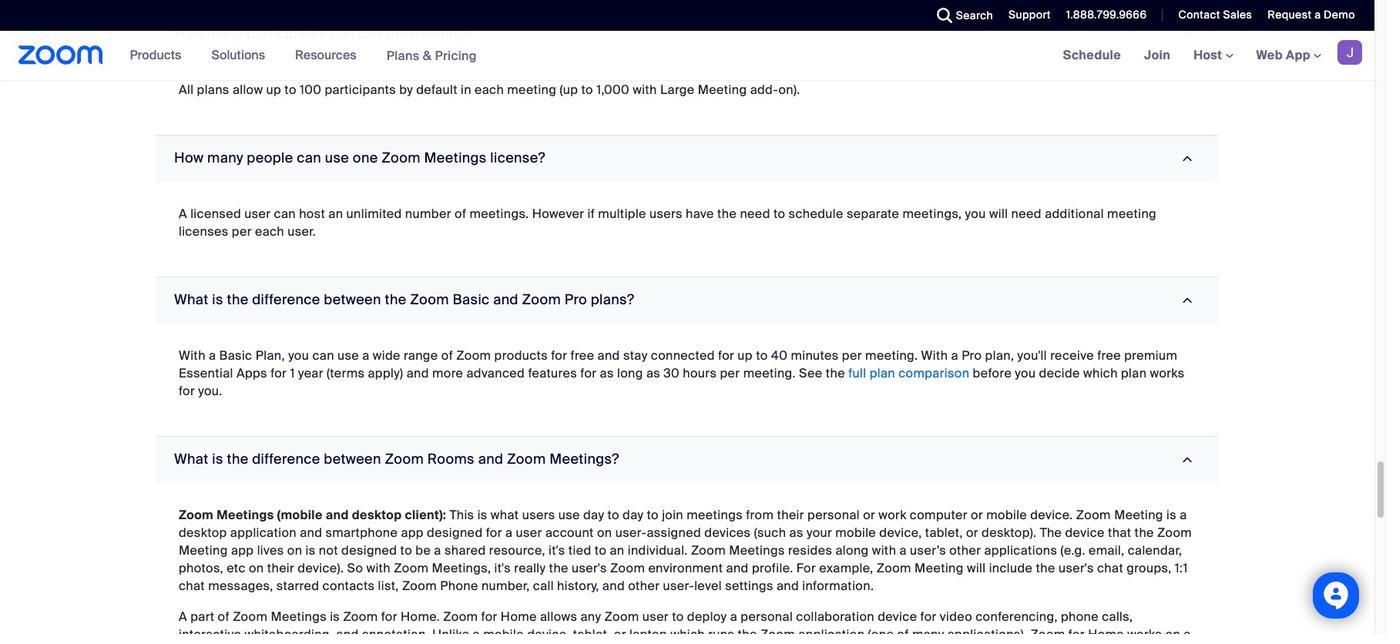 Task type: vqa. For each thing, say whether or not it's contained in the screenshot.
Edit corresponding to Time Format
no



Task type: locate. For each thing, give the bounding box(es) containing it.
plans & pricing link
[[387, 47, 477, 64], [387, 47, 477, 64]]

level
[[694, 578, 722, 594]]

difference up (mobile
[[252, 450, 320, 468]]

home down calls,
[[1088, 626, 1124, 634]]

along
[[836, 542, 869, 558]]

0 horizontal spatial free
[[571, 347, 594, 364]]

0 vertical spatial will
[[989, 206, 1008, 222]]

1 horizontal spatial users
[[650, 206, 683, 222]]

0 horizontal spatial mobile
[[483, 626, 524, 634]]

0 horizontal spatial each
[[255, 223, 284, 239]]

1 vertical spatial their
[[267, 560, 294, 576]]

to left schedule
[[774, 206, 785, 222]]

many inside dropdown button
[[207, 24, 243, 43]]

0 horizontal spatial user-
[[615, 525, 647, 541]]

0 vertical spatial an
[[329, 206, 343, 222]]

use inside this is what users use day to day to join meetings from their personal or work computer or mobile device. zoom meeting is a desktop application and smartphone app designed for a user account on user-assigned devices (such as your mobile device, tablet, or desktop). the device that the zoom meeting app lives on is not designed to be a shared resource, it's tied to an individual. zoom meetings resides along with a user's other applications (e.g. email, calendar, photos, etc on their device). so with zoom meetings, it's really the user's zoom environment and profile. for example, zoom meeting will include the user's chat groups, 1:1 chat messages, starred contacts list, zoom phone number, call history, and other user-level settings and information.
[[558, 507, 580, 523]]

device).
[[298, 560, 344, 576]]

1 horizontal spatial day
[[623, 507, 644, 523]]

will inside a licensed user can host an unlimited number of meetings. however if multiple users have the need to schedule separate meetings, you will need additional meeting licenses per each user.
[[989, 206, 1008, 222]]

1 horizontal spatial you
[[965, 206, 986, 222]]

30
[[664, 365, 680, 381]]

with right along
[[872, 542, 896, 558]]

0 vertical spatial you
[[965, 206, 986, 222]]

0 horizontal spatial tablet,
[[573, 626, 611, 634]]

meeting.
[[865, 347, 918, 364], [743, 365, 796, 381]]

with up the essential
[[179, 347, 206, 364]]

difference up the plan, at bottom left
[[252, 290, 320, 309]]

user- up the individual.
[[615, 525, 647, 541]]

0 horizontal spatial with
[[179, 347, 206, 364]]

long
[[617, 365, 643, 381]]

plan
[[870, 365, 895, 381], [1121, 365, 1147, 381]]

between for zoom
[[324, 450, 381, 468]]

0 horizontal spatial user's
[[572, 560, 607, 576]]

how
[[174, 24, 204, 43], [174, 149, 204, 167]]

meetings up whiteboarding,
[[271, 609, 327, 625]]

1 horizontal spatial personal
[[808, 507, 860, 523]]

zoom inside with a basic plan, you can use a wide range of zoom products for free and stay connected for up to 40 minutes per meeting. with a pro plan, you'll receive free premium essential apps for 1 year (terms apply) and more advanced features for as long as 30 hours per meeting. see the
[[456, 347, 491, 364]]

designed
[[427, 525, 483, 541], [341, 542, 397, 558]]

many inside dropdown button
[[207, 149, 243, 167]]

products button
[[130, 31, 188, 80]]

1 horizontal spatial user-
[[663, 578, 694, 594]]

apply)
[[368, 365, 403, 381]]

and
[[493, 290, 518, 309], [598, 347, 620, 364], [407, 365, 429, 381], [478, 450, 503, 468], [326, 507, 349, 523], [300, 525, 322, 541], [726, 560, 749, 576], [602, 578, 625, 594], [777, 578, 799, 594], [336, 626, 359, 634]]

2 day from the left
[[623, 507, 644, 523]]

0 horizontal spatial which
[[670, 626, 705, 634]]

tablet, down computer
[[925, 525, 963, 541]]

which
[[1083, 365, 1118, 381], [670, 626, 705, 634]]

desktop up photos,
[[179, 525, 227, 541]]

users inside a licensed user can host an unlimited number of meetings. however if multiple users have the need to schedule separate meetings, you will need additional meeting licenses per each user.
[[650, 206, 683, 222]]

an inside this is what users use day to day to join meetings from their personal or work computer or mobile device. zoom meeting is a desktop application and smartphone app designed for a user account on user-assigned devices (such as your mobile device, tablet, or desktop). the device that the zoom meeting app lives on is not designed to be a shared resource, it's tied to an individual. zoom meetings resides along with a user's other applications (e.g. email, calendar, photos, etc on their device). so with zoom meetings, it's really the user's zoom environment and profile. for example, zoom meeting will include the user's chat groups, 1:1 chat messages, starred contacts list, zoom phone number, call history, and other user-level settings and information.
[[610, 542, 624, 558]]

how for how many people can use one zoom meetings license?
[[174, 149, 204, 167]]

1 vertical spatial mobile
[[835, 525, 876, 541]]

0 horizontal spatial with
[[366, 560, 391, 576]]

you inside a licensed user can host an unlimited number of meetings. however if multiple users have the need to schedule separate meetings, you will need additional meeting licenses per each user.
[[965, 206, 986, 222]]

2 vertical spatial per
[[720, 365, 740, 381]]

their
[[777, 507, 804, 523], [267, 560, 294, 576]]

1 vertical spatial designed
[[341, 542, 397, 558]]

to
[[285, 82, 296, 98], [581, 82, 593, 98], [774, 206, 785, 222], [756, 347, 768, 364], [608, 507, 619, 523], [647, 507, 659, 523], [400, 542, 412, 558], [595, 542, 607, 558], [672, 609, 684, 625]]

many for people
[[207, 149, 243, 167]]

you inside before you decide which plan works for you.
[[1015, 365, 1036, 381]]

with
[[179, 347, 206, 364], [921, 347, 948, 364]]

you.
[[198, 383, 222, 399]]

0 vertical spatial what
[[174, 290, 208, 309]]

the inside with a basic plan, you can use a wide range of zoom products for free and stay connected for up to 40 minutes per meeting. with a pro plan, you'll receive free premium essential apps for 1 year (terms apply) and more advanced features for as long as 30 hours per meeting. see the
[[826, 365, 845, 381]]

starred
[[276, 578, 319, 594]]

features
[[528, 365, 577, 381]]

0 horizontal spatial other
[[628, 578, 660, 594]]

example,
[[819, 560, 873, 576]]

1 horizontal spatial mobile
[[835, 525, 876, 541]]

1,000
[[596, 82, 629, 98]]

plan,
[[256, 347, 285, 364]]

it's up number,
[[494, 560, 511, 576]]

can inside a licensed user can host an unlimited number of meetings. however if multiple users have the need to schedule separate meetings, you will need additional meeting licenses per each user.
[[274, 206, 296, 222]]

1 horizontal spatial an
[[610, 542, 624, 558]]

0 vertical spatial basic
[[453, 290, 490, 309]]

0 vertical spatial a
[[179, 206, 187, 222]]

1 vertical spatial personal
[[741, 609, 793, 625]]

2 plan from the left
[[1121, 365, 1147, 381]]

can for people
[[297, 149, 321, 167]]

up
[[266, 82, 281, 98], [738, 347, 753, 364]]

computer
[[910, 507, 968, 523]]

can up resources
[[330, 24, 355, 43]]

zoom down the individual.
[[610, 560, 645, 576]]

and right history,
[[602, 578, 625, 594]]

zoom up advanced
[[456, 347, 491, 364]]

0 vertical spatial participants
[[247, 24, 327, 43]]

use up (terms
[[337, 347, 359, 364]]

device,
[[879, 525, 922, 541], [527, 626, 570, 634]]

zoom down user's
[[877, 560, 911, 576]]

zoom up unlike
[[443, 609, 478, 625]]

1 horizontal spatial free
[[1097, 347, 1121, 364]]

laptop
[[629, 626, 667, 634]]

basic inside what is the difference between the zoom basic and zoom pro plans? dropdown button
[[453, 290, 490, 309]]

use left one
[[325, 149, 349, 167]]

works
[[1150, 365, 1185, 381], [1127, 626, 1162, 634]]

licensed
[[190, 206, 241, 222]]

between up wide
[[324, 290, 381, 309]]

designed down smartphone at the left
[[341, 542, 397, 558]]

a left part
[[179, 609, 187, 625]]

and up settings
[[726, 560, 749, 576]]

0 vertical spatial app
[[401, 525, 424, 541]]

0 vertical spatial works
[[1150, 365, 1185, 381]]

up right allow
[[266, 82, 281, 98]]

2 difference from the top
[[252, 450, 320, 468]]

1 vertical spatial pro
[[962, 347, 982, 364]]

receive
[[1050, 347, 1094, 364]]

1 horizontal spatial home
[[1088, 626, 1124, 634]]

for up features
[[551, 347, 567, 364]]

how inside dropdown button
[[174, 24, 204, 43]]

1 horizontal spatial user
[[516, 525, 542, 541]]

can inside how many participants can join the meeting? dropdown button
[[330, 24, 355, 43]]

and down profile.
[[777, 578, 799, 594]]

can right people at the left top of the page
[[297, 149, 321, 167]]

designed down this
[[427, 525, 483, 541]]

range
[[404, 347, 438, 364]]

1 vertical spatial it's
[[494, 560, 511, 576]]

meeting right additional
[[1107, 206, 1157, 222]]

on).
[[779, 82, 800, 98]]

device up (one
[[878, 609, 917, 625]]

1 between from the top
[[324, 290, 381, 309]]

other right user's
[[949, 542, 981, 558]]

and down zoom meetings (mobile and desktop client):
[[300, 525, 322, 541]]

device, down the work
[[879, 525, 922, 541]]

right image
[[1177, 293, 1198, 307]]

participants left the by
[[325, 82, 396, 98]]

2 vertical spatial many
[[912, 626, 944, 634]]

banner
[[0, 31, 1375, 81]]

add-
[[750, 82, 779, 98]]

0 vertical spatial right image
[[1177, 151, 1198, 165]]

1 horizontal spatial other
[[949, 542, 981, 558]]

calls,
[[1102, 609, 1133, 625]]

0 horizontal spatial personal
[[741, 609, 793, 625]]

mobile inside a part of zoom meetings is zoom for home. zoom for home allows any zoom user to deploy a personal collaboration device for video conferencing, phone calls, interactive whiteboarding, and annotation. unlike a mobile device, tablet, or laptop which runs the zoom application (one of many applications), zoom for home works on
[[483, 626, 524, 634]]

many left people at the left top of the page
[[207, 149, 243, 167]]

0 horizontal spatial you
[[288, 347, 309, 364]]

between for the
[[324, 290, 381, 309]]

1 vertical spatial join
[[662, 507, 683, 523]]

smartphone
[[325, 525, 398, 541]]

2 horizontal spatial as
[[789, 525, 803, 541]]

with up 'comparison' on the bottom of page
[[921, 347, 948, 364]]

meeting left add-
[[698, 82, 747, 98]]

right image inside what is the difference between zoom rooms and zoom meetings? dropdown button
[[1177, 452, 1198, 467]]

zoom right one
[[382, 149, 421, 167]]

0 horizontal spatial need
[[740, 206, 770, 222]]

how up products
[[174, 24, 204, 43]]

part
[[190, 609, 214, 625]]

to left be
[[400, 542, 412, 558]]

1 vertical spatial desktop
[[179, 525, 227, 541]]

for left 'you.' at bottom
[[179, 383, 195, 399]]

1 right image from the top
[[1177, 151, 1198, 165]]

1 vertical spatial up
[[738, 347, 753, 364]]

2 what from the top
[[174, 450, 208, 468]]

individual.
[[628, 542, 688, 558]]

can inside how many people can use one zoom meetings license? dropdown button
[[297, 149, 321, 167]]

need right have
[[740, 206, 770, 222]]

zoom inside dropdown button
[[382, 149, 421, 167]]

0 vertical spatial it's
[[549, 542, 565, 558]]

free up features
[[571, 347, 594, 364]]

user's down tied at bottom left
[[572, 560, 607, 576]]

difference for the
[[252, 290, 320, 309]]

what for what is the difference between the zoom basic and zoom pro plans?
[[174, 290, 208, 309]]

1 horizontal spatial with
[[633, 82, 657, 98]]

separate
[[847, 206, 899, 222]]

application inside a part of zoom meetings is zoom for home. zoom for home allows any zoom user to deploy a personal collaboration device for video conferencing, phone calls, interactive whiteboarding, and annotation. unlike a mobile device, tablet, or laptop which runs the zoom application (one of many applications), zoom for home works on
[[798, 626, 865, 634]]

app up etc
[[231, 542, 254, 558]]

number
[[405, 206, 451, 222]]

request a demo
[[1268, 8, 1355, 22]]

1 horizontal spatial it's
[[549, 542, 565, 558]]

schedule link
[[1051, 31, 1133, 80]]

0 horizontal spatial will
[[967, 560, 986, 576]]

personal inside this is what users use day to day to join meetings from their personal or work computer or mobile device. zoom meeting is a desktop application and smartphone app designed for a user account on user-assigned devices (such as your mobile device, tablet, or desktop). the device that the zoom meeting app lives on is not designed to be a shared resource, it's tied to an individual. zoom meetings resides along with a user's other applications (e.g. email, calendar, photos, etc on their device). so with zoom meetings, it's really the user's zoom environment and profile. for example, zoom meeting will include the user's chat groups, 1:1 chat messages, starred contacts list, zoom phone number, call history, and other user-level settings and information.
[[808, 507, 860, 523]]

the inside a part of zoom meetings is zoom for home. zoom for home allows any zoom user to deploy a personal collaboration device for video conferencing, phone calls, interactive whiteboarding, and annotation. unlike a mobile device, tablet, or laptop which runs the zoom application (one of many applications), zoom for home works on
[[738, 626, 757, 634]]

in
[[461, 82, 471, 98]]

1 vertical spatial many
[[207, 149, 243, 167]]

1 vertical spatial difference
[[252, 450, 320, 468]]

0 vertical spatial application
[[230, 525, 297, 541]]

2 between from the top
[[324, 450, 381, 468]]

a inside a licensed user can host an unlimited number of meetings. however if multiple users have the need to schedule separate meetings, you will need additional meeting licenses per each user.
[[179, 206, 187, 222]]

of right number
[[455, 206, 466, 222]]

many
[[207, 24, 243, 43], [207, 149, 243, 167], [912, 626, 944, 634]]

a
[[1315, 8, 1321, 22], [209, 347, 216, 364], [362, 347, 370, 364], [951, 347, 958, 364], [1180, 507, 1187, 523], [505, 525, 513, 541], [434, 542, 441, 558], [900, 542, 907, 558], [730, 609, 737, 625], [473, 626, 480, 634]]

application down "collaboration"
[[798, 626, 865, 634]]

0 vertical spatial meeting.
[[865, 347, 918, 364]]

what
[[174, 290, 208, 309], [174, 450, 208, 468]]

a up licenses
[[179, 206, 187, 222]]

home.
[[401, 609, 440, 625]]

1 vertical spatial what
[[174, 450, 208, 468]]

tablet, inside a part of zoom meetings is zoom for home. zoom for home allows any zoom user to deploy a personal collaboration device for video conferencing, phone calls, interactive whiteboarding, and annotation. unlike a mobile device, tablet, or laptop which runs the zoom application (one of many applications), zoom for home works on
[[573, 626, 611, 634]]

0 horizontal spatial users
[[522, 507, 555, 523]]

1 vertical spatial device
[[878, 609, 917, 625]]

free right the receive
[[1097, 347, 1121, 364]]

will left include
[[967, 560, 986, 576]]

mobile down number,
[[483, 626, 524, 634]]

your
[[807, 525, 832, 541]]

will
[[989, 206, 1008, 222], [967, 560, 986, 576]]

each right the in
[[475, 82, 504, 98]]

2 horizontal spatial mobile
[[986, 507, 1027, 523]]

rooms
[[427, 450, 475, 468]]

tied
[[568, 542, 591, 558]]

desktop up smartphone at the left
[[352, 507, 402, 523]]

for up annotation.
[[381, 609, 397, 625]]

meetings,
[[903, 206, 962, 222]]

meetings?
[[550, 450, 619, 468]]

request
[[1268, 8, 1312, 22]]

you
[[965, 206, 986, 222], [288, 347, 309, 364], [1015, 365, 1036, 381]]

for inside this is what users use day to day to join meetings from their personal or work computer or mobile device. zoom meeting is a desktop application and smartphone app designed for a user account on user-assigned devices (such as your mobile device, tablet, or desktop). the device that the zoom meeting app lives on is not designed to be a shared resource, it's tied to an individual. zoom meetings resides along with a user's other applications (e.g. email, calendar, photos, etc on their device). so with zoom meetings, it's really the user's zoom environment and profile. for example, zoom meeting will include the user's chat groups, 1:1 chat messages, starred contacts list, zoom phone number, call history, and other user-level settings and information.
[[486, 525, 502, 541]]

a up the essential
[[209, 347, 216, 364]]

you up 1
[[288, 347, 309, 364]]

per down "licensed"
[[232, 223, 252, 239]]

can
[[330, 24, 355, 43], [297, 149, 321, 167], [274, 206, 296, 222], [312, 347, 334, 364]]

1 a from the top
[[179, 206, 187, 222]]

1 horizontal spatial will
[[989, 206, 1008, 222]]

deploy
[[687, 609, 727, 625]]

2 vertical spatial use
[[558, 507, 580, 523]]

use inside dropdown button
[[325, 149, 349, 167]]

0 vertical spatial home
[[501, 609, 537, 625]]

each
[[475, 82, 504, 98], [255, 223, 284, 239]]

will right the meetings,
[[989, 206, 1008, 222]]

user's down (e.g.
[[1059, 560, 1094, 576]]

(terms
[[327, 365, 365, 381]]

1 horizontal spatial user's
[[1059, 560, 1094, 576]]

0 vertical spatial up
[[266, 82, 281, 98]]

participants up resources
[[247, 24, 327, 43]]

1 vertical spatial a
[[179, 609, 187, 625]]

user
[[244, 206, 271, 222], [516, 525, 542, 541], [642, 609, 669, 625]]

need left additional
[[1011, 206, 1042, 222]]

pro up 'before'
[[962, 347, 982, 364]]

works inside a part of zoom meetings is zoom for home. zoom for home allows any zoom user to deploy a personal collaboration device for video conferencing, phone calls, interactive whiteboarding, and annotation. unlike a mobile device, tablet, or laptop which runs the zoom application (one of many applications), zoom for home works on
[[1127, 626, 1162, 634]]

user inside this is what users use day to day to join meetings from their personal or work computer or mobile device. zoom meeting is a desktop application and smartphone app designed for a user account on user-assigned devices (such as your mobile device, tablet, or desktop). the device that the zoom meeting app lives on is not designed to be a shared resource, it's tied to an individual. zoom meetings resides along with a user's other applications (e.g. email, calendar, photos, etc on their device). so with zoom meetings, it's really the user's zoom environment and profile. for example, zoom meeting will include the user's chat groups, 1:1 chat messages, starred contacts list, zoom phone number, call history, and other user-level settings and information.
[[516, 525, 542, 541]]

photos,
[[179, 560, 223, 576]]

how many participants can join the meeting?
[[174, 24, 474, 43]]

history,
[[557, 578, 599, 594]]

of up more at the bottom left of the page
[[441, 347, 453, 364]]

works inside before you decide which plan works for you.
[[1150, 365, 1185, 381]]

0 horizontal spatial application
[[230, 525, 297, 541]]

0 horizontal spatial day
[[583, 507, 604, 523]]

2 how from the top
[[174, 149, 204, 167]]

participants inside how many participants can join the meeting? dropdown button
[[247, 24, 327, 43]]

web app
[[1256, 47, 1311, 63]]

1 free from the left
[[571, 347, 594, 364]]

1 horizontal spatial with
[[921, 347, 948, 364]]

0 horizontal spatial home
[[501, 609, 537, 625]]

works down calls,
[[1127, 626, 1162, 634]]

as
[[600, 365, 614, 381], [646, 365, 660, 381], [789, 525, 803, 541]]

users inside this is what users use day to day to join meetings from their personal or work computer or mobile device. zoom meeting is a desktop application and smartphone app designed for a user account on user-assigned devices (such as your mobile device, tablet, or desktop). the device that the zoom meeting app lives on is not designed to be a shared resource, it's tied to an individual. zoom meetings resides along with a user's other applications (e.g. email, calendar, photos, etc on their device). so with zoom meetings, it's really the user's zoom environment and profile. for example, zoom meeting will include the user's chat groups, 1:1 chat messages, starred contacts list, zoom phone number, call history, and other user-level settings and information.
[[522, 507, 555, 523]]

1 horizontal spatial meeting
[[1107, 206, 1157, 222]]

etc
[[227, 560, 246, 576]]

1 vertical spatial home
[[1088, 626, 1124, 634]]

1 horizontal spatial plan
[[1121, 365, 1147, 381]]

2 a from the top
[[179, 609, 187, 625]]

you down you'll
[[1015, 365, 1036, 381]]

resource,
[[489, 542, 545, 558]]

1 horizontal spatial tablet,
[[925, 525, 963, 541]]

tablet,
[[925, 525, 963, 541], [573, 626, 611, 634]]

right image
[[1177, 151, 1198, 165], [1177, 452, 1198, 467]]

2 free from the left
[[1097, 347, 1121, 364]]

0 vertical spatial difference
[[252, 290, 320, 309]]

1 horizontal spatial pro
[[962, 347, 982, 364]]

0 vertical spatial meeting
[[507, 82, 556, 98]]

chat down email,
[[1097, 560, 1123, 576]]

plans?
[[591, 290, 634, 309]]

1 vertical spatial which
[[670, 626, 705, 634]]

and left stay
[[598, 347, 620, 364]]

device.
[[1030, 507, 1073, 523]]

or inside a part of zoom meetings is zoom for home. zoom for home allows any zoom user to deploy a personal collaboration device for video conferencing, phone calls, interactive whiteboarding, and annotation. unlike a mobile device, tablet, or laptop which runs the zoom application (one of many applications), zoom for home works on
[[614, 626, 626, 634]]

1 how from the top
[[174, 24, 204, 43]]

2 right image from the top
[[1177, 452, 1198, 467]]

1 what from the top
[[174, 290, 208, 309]]

0 horizontal spatial pro
[[565, 290, 587, 309]]

right image for how many people can use one zoom meetings license?
[[1177, 151, 1198, 165]]

zoom left the meetings?
[[507, 450, 546, 468]]

a inside a part of zoom meetings is zoom for home. zoom for home allows any zoom user to deploy a personal collaboration device for video conferencing, phone calls, interactive whiteboarding, and annotation. unlike a mobile device, tablet, or laptop which runs the zoom application (one of many applications), zoom for home works on
[[179, 609, 187, 625]]

1 plan from the left
[[870, 365, 895, 381]]

to inside with a basic plan, you can use a wide range of zoom products for free and stay connected for up to 40 minutes per meeting. with a pro plan, you'll receive free premium essential apps for 1 year (terms apply) and more advanced features for as long as 30 hours per meeting. see the
[[756, 347, 768, 364]]

1 difference from the top
[[252, 290, 320, 309]]

runs
[[708, 626, 735, 634]]

join inside dropdown button
[[358, 24, 382, 43]]

&
[[423, 47, 432, 64]]

app up be
[[401, 525, 424, 541]]

mobile up along
[[835, 525, 876, 541]]

1 vertical spatial an
[[610, 542, 624, 558]]

tablet, inside this is what users use day to day to join meetings from their personal or work computer or mobile device. zoom meeting is a desktop application and smartphone app designed for a user account on user-assigned devices (such as your mobile device, tablet, or desktop). the device that the zoom meeting app lives on is not designed to be a shared resource, it's tied to an individual. zoom meetings resides along with a user's other applications (e.g. email, calendar, photos, etc on their device). so with zoom meetings, it's really the user's zoom environment and profile. for example, zoom meeting will include the user's chat groups, 1:1 chat messages, starred contacts list, zoom phone number, call history, and other user-level settings and information.
[[925, 525, 963, 541]]

sales
[[1223, 8, 1252, 22]]

1 horizontal spatial designed
[[427, 525, 483, 541]]

as inside this is what users use day to day to join meetings from their personal or work computer or mobile device. zoom meeting is a desktop application and smartphone app designed for a user account on user-assigned devices (such as your mobile device, tablet, or desktop). the device that the zoom meeting app lives on is not designed to be a shared resource, it's tied to an individual. zoom meetings resides along with a user's other applications (e.g. email, calendar, photos, etc on their device). so with zoom meetings, it's really the user's zoom environment and profile. for example, zoom meeting will include the user's chat groups, 1:1 chat messages, starred contacts list, zoom phone number, call history, and other user-level settings and information.
[[789, 525, 803, 541]]

shared
[[444, 542, 486, 558]]

works down premium
[[1150, 365, 1185, 381]]

0 vertical spatial use
[[325, 149, 349, 167]]

of right (one
[[897, 626, 909, 634]]

how inside dropdown button
[[174, 149, 204, 167]]

join
[[1144, 47, 1170, 63]]

an
[[329, 206, 343, 222], [610, 542, 624, 558]]

to left deploy at the bottom of the page
[[672, 609, 684, 625]]

right image inside how many people can use one zoom meetings license? dropdown button
[[1177, 151, 1198, 165]]

1 horizontal spatial which
[[1083, 365, 1118, 381]]

personal inside a part of zoom meetings is zoom for home. zoom for home allows any zoom user to deploy a personal collaboration device for video conferencing, phone calls, interactive whiteboarding, and annotation. unlike a mobile device, tablet, or laptop which runs the zoom application (one of many applications), zoom for home works on
[[741, 609, 793, 625]]

per inside a licensed user can host an unlimited number of meetings. however if multiple users have the need to schedule separate meetings, you will need additional meeting licenses per each user.
[[232, 223, 252, 239]]

meeting
[[698, 82, 747, 98], [1114, 507, 1163, 523], [179, 542, 228, 558], [915, 560, 964, 576]]

1 horizontal spatial per
[[720, 365, 740, 381]]

1 horizontal spatial each
[[475, 82, 504, 98]]

to inside a part of zoom meetings is zoom for home. zoom for home allows any zoom user to deploy a personal collaboration device for video conferencing, phone calls, interactive whiteboarding, and annotation. unlike a mobile device, tablet, or laptop which runs the zoom application (one of many applications), zoom for home works on
[[672, 609, 684, 625]]

all
[[179, 82, 194, 98]]

day
[[583, 507, 604, 523], [623, 507, 644, 523]]

0 horizontal spatial their
[[267, 560, 294, 576]]

users left have
[[650, 206, 683, 222]]

between up zoom meetings (mobile and desktop client):
[[324, 450, 381, 468]]

and inside a part of zoom meetings is zoom for home. zoom for home allows any zoom user to deploy a personal collaboration device for video conferencing, phone calls, interactive whiteboarding, and annotation. unlike a mobile device, tablet, or laptop which runs the zoom application (one of many applications), zoom for home works on
[[336, 626, 359, 634]]

1 vertical spatial user
[[516, 525, 542, 541]]

1 vertical spatial right image
[[1177, 452, 1198, 467]]

0 horizontal spatial chat
[[179, 578, 205, 594]]

up left 40 on the bottom of page
[[738, 347, 753, 364]]

device up (e.g.
[[1065, 525, 1105, 541]]

0 horizontal spatial it's
[[494, 560, 511, 576]]

meetings down (such
[[729, 542, 785, 558]]

it's down account
[[549, 542, 565, 558]]

0 vertical spatial each
[[475, 82, 504, 98]]

each inside a licensed user can host an unlimited number of meetings. however if multiple users have the need to schedule separate meetings, you will need additional meeting licenses per each user.
[[255, 223, 284, 239]]

1 vertical spatial device,
[[527, 626, 570, 634]]

messages,
[[208, 578, 273, 594]]

the
[[386, 24, 408, 43], [717, 206, 737, 222], [227, 290, 249, 309], [385, 290, 407, 309], [826, 365, 845, 381], [227, 450, 249, 468], [1135, 525, 1154, 541], [549, 560, 568, 576], [1036, 560, 1055, 576], [738, 626, 757, 634]]

and down range
[[407, 365, 429, 381]]

1 vertical spatial each
[[255, 223, 284, 239]]

2 horizontal spatial you
[[1015, 365, 1036, 381]]

1 vertical spatial will
[[967, 560, 986, 576]]

a
[[179, 206, 187, 222], [179, 609, 187, 625]]

zoom down be
[[394, 560, 429, 576]]

a up calendar,
[[1180, 507, 1187, 523]]

wide
[[373, 347, 400, 364]]



Task type: describe. For each thing, give the bounding box(es) containing it.
1 day from the left
[[583, 507, 604, 523]]

additional
[[1045, 206, 1104, 222]]

a right be
[[434, 542, 441, 558]]

plans
[[387, 47, 420, 64]]

meetings.
[[470, 206, 529, 222]]

zoom down devices
[[691, 542, 726, 558]]

banner containing products
[[0, 31, 1375, 81]]

how many participants can join the meeting? button
[[156, 11, 1219, 58]]

zoom up the home.
[[402, 578, 437, 594]]

zoom meetings (mobile and desktop client):
[[179, 507, 446, 523]]

0 vertical spatial with
[[633, 82, 657, 98]]

join inside this is what users use day to day to join meetings from their personal or work computer or mobile device. zoom meeting is a desktop application and smartphone app designed for a user account on user-assigned devices (such as your mobile device, tablet, or desktop). the device that the zoom meeting app lives on is not designed to be a shared resource, it's tied to an individual. zoom meetings resides along with a user's other applications (e.g. email, calendar, photos, etc on their device). so with zoom meetings, it's really the user's zoom environment and profile. for example, zoom meeting will include the user's chat groups, 1:1 chat messages, starred contacts list, zoom phone number, call history, and other user-level settings and information.
[[662, 507, 683, 523]]

can for user
[[274, 206, 296, 222]]

the
[[1040, 525, 1062, 541]]

can for participants
[[330, 24, 355, 43]]

what for what is the difference between zoom rooms and zoom meetings?
[[174, 450, 208, 468]]

a down what on the bottom left of page
[[505, 525, 513, 541]]

(such
[[754, 525, 786, 541]]

zoom up photos,
[[179, 507, 214, 523]]

device, inside this is what users use day to day to join meetings from their personal or work computer or mobile device. zoom meeting is a desktop application and smartphone app designed for a user account on user-assigned devices (such as your mobile device, tablet, or desktop). the device that the zoom meeting app lives on is not designed to be a shared resource, it's tied to an individual. zoom meetings resides along with a user's other applications (e.g. email, calendar, photos, etc on their device). so with zoom meetings, it's really the user's zoom environment and profile. for example, zoom meeting will include the user's chat groups, 1:1 chat messages, starred contacts list, zoom phone number, call history, and other user-level settings and information.
[[879, 525, 922, 541]]

meeting inside a licensed user can host an unlimited number of meetings. however if multiple users have the need to schedule separate meetings, you will need additional meeting licenses per each user.
[[1107, 206, 1157, 222]]

to down the meetings?
[[608, 507, 619, 523]]

1 vertical spatial per
[[842, 347, 862, 364]]

have
[[686, 206, 714, 222]]

web
[[1256, 47, 1283, 63]]

zoom down the contacts
[[343, 609, 378, 625]]

hours
[[683, 365, 717, 381]]

meeting?
[[411, 24, 474, 43]]

on right etc
[[249, 560, 264, 576]]

what is the difference between zoom rooms and zoom meetings? button
[[156, 437, 1219, 483]]

list,
[[378, 578, 399, 594]]

zoom up that
[[1076, 507, 1111, 523]]

environment
[[648, 560, 723, 576]]

device, inside a part of zoom meetings is zoom for home. zoom for home allows any zoom user to deploy a personal collaboration device for video conferencing, phone calls, interactive whiteboarding, and annotation. unlike a mobile device, tablet, or laptop which runs the zoom application (one of many applications), zoom for home works on
[[527, 626, 570, 634]]

account
[[545, 525, 594, 541]]

use for people
[[325, 149, 349, 167]]

0 vertical spatial user-
[[615, 525, 647, 541]]

and up smartphone at the left
[[326, 507, 349, 523]]

meeting down user's
[[915, 560, 964, 576]]

meetings inside a part of zoom meetings is zoom for home. zoom for home allows any zoom user to deploy a personal collaboration device for video conferencing, phone calls, interactive whiteboarding, and annotation. unlike a mobile device, tablet, or laptop which runs the zoom application (one of many applications), zoom for home works on
[[271, 609, 327, 625]]

phone
[[1061, 609, 1099, 625]]

a for a licensed user can host an unlimited number of meetings. however if multiple users have the need to schedule separate meetings, you will need additional meeting licenses per each user.
[[179, 206, 187, 222]]

1 user's from the left
[[572, 560, 607, 576]]

full
[[848, 365, 866, 381]]

pro inside with a basic plan, you can use a wide range of zoom products for free and stay connected for up to 40 minutes per meeting. with a pro plan, you'll receive free premium essential apps for 1 year (terms apply) and more advanced features for as long as 30 hours per meeting. see the
[[962, 347, 982, 364]]

what is the difference between the zoom basic and zoom pro plans? button
[[156, 277, 1219, 323]]

use inside with a basic plan, you can use a wide range of zoom products for free and stay connected for up to 40 minutes per meeting. with a pro plan, you'll receive free premium essential apps for 1 year (terms apply) and more advanced features for as long as 30 hours per meeting. see the
[[337, 347, 359, 364]]

2 with from the left
[[921, 347, 948, 364]]

zoom down messages, at left
[[233, 609, 268, 625]]

of inside with a basic plan, you can use a wide range of zoom products for free and stay connected for up to 40 minutes per meeting. with a pro plan, you'll receive free premium essential apps for 1 year (terms apply) and more advanced features for as long as 30 hours per meeting. see the
[[441, 347, 453, 364]]

default
[[416, 82, 458, 98]]

1 horizontal spatial app
[[401, 525, 424, 541]]

calendar,
[[1128, 542, 1182, 558]]

on right account
[[597, 525, 612, 541]]

lives
[[257, 542, 284, 558]]

however
[[532, 206, 584, 222]]

zoom up range
[[410, 290, 449, 309]]

meetings navigation
[[1051, 31, 1375, 81]]

on right lives
[[287, 542, 302, 558]]

which inside a part of zoom meetings is zoom for home. zoom for home allows any zoom user to deploy a personal collaboration device for video conferencing, phone calls, interactive whiteboarding, and annotation. unlike a mobile device, tablet, or laptop which runs the zoom application (one of many applications), zoom for home works on
[[670, 626, 705, 634]]

user's
[[910, 542, 946, 558]]

and up products
[[493, 290, 518, 309]]

2 vertical spatial with
[[366, 560, 391, 576]]

for inside before you decide which plan works for you.
[[179, 383, 195, 399]]

0 horizontal spatial designed
[[341, 542, 397, 558]]

to inside a licensed user can host an unlimited number of meetings. however if multiple users have the need to schedule separate meetings, you will need additional meeting licenses per each user.
[[774, 206, 785, 222]]

user.
[[288, 223, 316, 239]]

user inside a licensed user can host an unlimited number of meetings. however if multiple users have the need to schedule separate meetings, you will need additional meeting licenses per each user.
[[244, 206, 271, 222]]

zoom logo image
[[18, 45, 103, 65]]

essential
[[179, 365, 233, 381]]

a left user's
[[900, 542, 907, 558]]

product information navigation
[[118, 31, 488, 81]]

(one
[[868, 626, 894, 634]]

products
[[130, 47, 181, 63]]

what
[[491, 507, 519, 523]]

contact
[[1178, 8, 1220, 22]]

difference for zoom
[[252, 450, 320, 468]]

is down licenses
[[212, 290, 223, 309]]

zoom up the laptop
[[604, 609, 639, 625]]

applications),
[[948, 626, 1027, 634]]

1 horizontal spatial desktop
[[352, 507, 402, 523]]

is up calendar,
[[1167, 507, 1177, 523]]

(e.g.
[[1061, 542, 1085, 558]]

1 vertical spatial user-
[[663, 578, 694, 594]]

can inside with a basic plan, you can use a wide range of zoom products for free and stay connected for up to 40 minutes per meeting. with a pro plan, you'll receive free premium essential apps for 1 year (terms apply) and more advanced features for as long as 30 hours per meeting. see the
[[312, 347, 334, 364]]

advanced
[[467, 365, 525, 381]]

or left desktop).
[[966, 525, 978, 541]]

contact sales
[[1178, 8, 1252, 22]]

zoom up calendar,
[[1157, 525, 1192, 541]]

0 vertical spatial mobile
[[986, 507, 1027, 523]]

before you decide which plan works for you.
[[179, 365, 1185, 399]]

application inside this is what users use day to day to join meetings from their personal or work computer or mobile device. zoom meeting is a desktop application and smartphone app designed for a user account on user-assigned devices (such as your mobile device, tablet, or desktop). the device that the zoom meeting app lives on is not designed to be a shared resource, it's tied to an individual. zoom meetings resides along with a user's other applications (e.g. email, calendar, photos, etc on their device). so with zoom meetings, it's really the user's zoom environment and profile. for example, zoom meeting will include the user's chat groups, 1:1 chat messages, starred contacts list, zoom phone number, call history, and other user-level settings and information.
[[230, 525, 297, 541]]

up inside with a basic plan, you can use a wide range of zoom products for free and stay connected for up to 40 minutes per meeting. with a pro plan, you'll receive free premium essential apps for 1 year (terms apply) and more advanced features for as long as 30 hours per meeting. see the
[[738, 347, 753, 364]]

devices
[[704, 525, 751, 541]]

this
[[450, 507, 474, 523]]

0 horizontal spatial app
[[231, 542, 254, 558]]

host
[[299, 206, 325, 222]]

this is what users use day to day to join meetings from their personal or work computer or mobile device. zoom meeting is a desktop application and smartphone app designed for a user account on user-assigned devices (such as your mobile device, tablet, or desktop). the device that the zoom meeting app lives on is not designed to be a shared resource, it's tied to an individual. zoom meetings resides along with a user's other applications (e.g. email, calendar, photos, etc on their device). so with zoom meetings, it's really the user's zoom environment and profile. for example, zoom meeting will include the user's chat groups, 1:1 chat messages, starred contacts list, zoom phone number, call history, and other user-level settings and information.
[[179, 507, 1192, 594]]

unlimited
[[346, 206, 402, 222]]

profile.
[[752, 560, 793, 576]]

0 vertical spatial their
[[777, 507, 804, 523]]

1 vertical spatial with
[[872, 542, 896, 558]]

large
[[660, 82, 695, 98]]

100
[[300, 82, 322, 98]]

0 horizontal spatial as
[[600, 365, 614, 381]]

many inside a part of zoom meetings is zoom for home. zoom for home allows any zoom user to deploy a personal collaboration device for video conferencing, phone calls, interactive whiteboarding, and annotation. unlike a mobile device, tablet, or laptop which runs the zoom application (one of many applications), zoom for home works on
[[912, 626, 944, 634]]

work
[[879, 507, 907, 523]]

meetings inside dropdown button
[[424, 149, 487, 167]]

for down phone
[[1069, 626, 1085, 634]]

profile picture image
[[1338, 40, 1362, 65]]

by
[[399, 82, 413, 98]]

to right tied at bottom left
[[595, 542, 607, 558]]

desktop inside this is what users use day to day to join meetings from their personal or work computer or mobile device. zoom meeting is a desktop application and smartphone app designed for a user account on user-assigned devices (such as your mobile device, tablet, or desktop). the device that the zoom meeting app lives on is not designed to be a shared resource, it's tied to an individual. zoom meetings resides along with a user's other applications (e.g. email, calendar, photos, etc on their device). so with zoom meetings, it's really the user's zoom environment and profile. for example, zoom meeting will include the user's chat groups, 1:1 chat messages, starred contacts list, zoom phone number, call history, and other user-level settings and information.
[[179, 525, 227, 541]]

email,
[[1089, 542, 1125, 558]]

zoom down conferencing,
[[1031, 626, 1065, 634]]

a left wide
[[362, 347, 370, 364]]

for down number,
[[481, 609, 497, 625]]

a left demo
[[1315, 8, 1321, 22]]

support
[[1009, 8, 1051, 22]]

meeting up photos,
[[179, 542, 228, 558]]

you'll
[[1018, 347, 1047, 364]]

an inside a licensed user can host an unlimited number of meetings. however if multiple users have the need to schedule separate meetings, you will need additional meeting licenses per each user.
[[329, 206, 343, 222]]

be
[[415, 542, 431, 558]]

pro inside dropdown button
[[565, 290, 587, 309]]

to right (up
[[581, 82, 593, 98]]

or up desktop).
[[971, 507, 983, 523]]

for left 1
[[271, 365, 287, 381]]

what is the difference between the zoom basic and zoom pro plans?
[[174, 290, 634, 309]]

1 horizontal spatial meeting.
[[865, 347, 918, 364]]

meetings inside this is what users use day to day to join meetings from their personal or work computer or mobile device. zoom meeting is a desktop application and smartphone app designed for a user account on user-assigned devices (such as your mobile device, tablet, or desktop). the device that the zoom meeting app lives on is not designed to be a shared resource, it's tied to an individual. zoom meetings resides along with a user's other applications (e.g. email, calendar, photos, etc on their device). so with zoom meetings, it's really the user's zoom environment and profile. for example, zoom meeting will include the user's chat groups, 1:1 chat messages, starred contacts list, zoom phone number, call history, and other user-level settings and information.
[[729, 542, 785, 558]]

a up 'comparison' on the bottom of page
[[951, 347, 958, 364]]

the inside a licensed user can host an unlimited number of meetings. however if multiple users have the need to schedule separate meetings, you will need additional meeting licenses per each user.
[[717, 206, 737, 222]]

groups,
[[1127, 560, 1172, 576]]

host
[[1194, 47, 1226, 63]]

is right this
[[477, 507, 487, 523]]

for right "connected"
[[718, 347, 734, 364]]

1 vertical spatial participants
[[325, 82, 396, 98]]

or left the work
[[863, 507, 875, 523]]

demo
[[1324, 8, 1355, 22]]

a part of zoom meetings is zoom for home. zoom for home allows any zoom user to deploy a personal collaboration device for video conferencing, phone calls, interactive whiteboarding, and annotation. unlike a mobile device, tablet, or laptop which runs the zoom application (one of many applications), zoom for home works on 
[[179, 609, 1191, 634]]

device inside a part of zoom meetings is zoom for home. zoom for home allows any zoom user to deploy a personal collaboration device for video conferencing, phone calls, interactive whiteboarding, and annotation. unlike a mobile device, tablet, or laptop which runs the zoom application (one of many applications), zoom for home works on
[[878, 609, 917, 625]]

resources
[[295, 47, 356, 63]]

meeting up that
[[1114, 507, 1163, 523]]

plan inside before you decide which plan works for you.
[[1121, 365, 1147, 381]]

how many people can use one zoom meetings license? button
[[156, 135, 1219, 182]]

a right unlike
[[473, 626, 480, 634]]

and right rooms
[[478, 450, 503, 468]]

many for participants
[[207, 24, 243, 43]]

1 horizontal spatial as
[[646, 365, 660, 381]]

how for how many participants can join the meeting?
[[174, 24, 204, 43]]

of up interactive
[[218, 609, 230, 625]]

license?
[[490, 149, 546, 167]]

phone
[[440, 578, 478, 594]]

0 vertical spatial designed
[[427, 525, 483, 541]]

zoom up products
[[522, 290, 561, 309]]

how many people can use one zoom meetings license?
[[174, 149, 546, 167]]

a for a part of zoom meetings is zoom for home. zoom for home allows any zoom user to deploy a personal collaboration device for video conferencing, phone calls, interactive whiteboarding, and annotation. unlike a mobile device, tablet, or laptop which runs the zoom application (one of many applications), zoom for home works on 
[[179, 609, 187, 625]]

right image for what is the difference between zoom rooms and zoom meetings?
[[1177, 452, 1198, 467]]

is inside a part of zoom meetings is zoom for home. zoom for home allows any zoom user to deploy a personal collaboration device for video conferencing, phone calls, interactive whiteboarding, and annotation. unlike a mobile device, tablet, or laptop which runs the zoom application (one of many applications), zoom for home works on
[[330, 609, 340, 625]]

resources button
[[295, 31, 363, 80]]

to left 100
[[285, 82, 296, 98]]

to up assigned
[[647, 507, 659, 523]]

plans
[[197, 82, 229, 98]]

device inside this is what users use day to day to join meetings from their personal or work computer or mobile device. zoom meeting is a desktop application and smartphone app designed for a user account on user-assigned devices (such as your mobile device, tablet, or desktop). the device that the zoom meeting app lives on is not designed to be a shared resource, it's tied to an individual. zoom meetings resides along with a user's other applications (e.g. email, calendar, photos, etc on their device). so with zoom meetings, it's really the user's zoom environment and profile. for example, zoom meeting will include the user's chat groups, 1:1 chat messages, starred contacts list, zoom phone number, call history, and other user-level settings and information.
[[1065, 525, 1105, 541]]

0 horizontal spatial meeting
[[507, 82, 556, 98]]

one
[[353, 149, 378, 167]]

so
[[347, 560, 363, 576]]

1 vertical spatial other
[[628, 578, 660, 594]]

0 vertical spatial chat
[[1097, 560, 1123, 576]]

1 need from the left
[[740, 206, 770, 222]]

you inside with a basic plan, you can use a wide range of zoom products for free and stay connected for up to 40 minutes per meeting. with a pro plan, you'll receive free premium essential apps for 1 year (terms apply) and more advanced features for as long as 30 hours per meeting. see the
[[288, 347, 309, 364]]

minutes
[[791, 347, 839, 364]]

whiteboarding,
[[245, 626, 333, 634]]

plan,
[[985, 347, 1014, 364]]

unlike
[[432, 626, 470, 634]]

a up runs
[[730, 609, 737, 625]]

is down 'you.' at bottom
[[212, 450, 223, 468]]

1 vertical spatial chat
[[179, 578, 205, 594]]

1 with from the left
[[179, 347, 206, 364]]

really
[[514, 560, 546, 576]]

2 need from the left
[[1011, 206, 1042, 222]]

conferencing,
[[976, 609, 1058, 625]]

0 horizontal spatial meeting.
[[743, 365, 796, 381]]

search button
[[925, 0, 997, 31]]

number,
[[482, 578, 530, 594]]

meetings up lives
[[217, 507, 274, 523]]

for right features
[[580, 365, 597, 381]]

is left 'not'
[[306, 542, 316, 558]]

which inside before you decide which plan works for you.
[[1083, 365, 1118, 381]]

2 user's from the left
[[1059, 560, 1094, 576]]

call
[[533, 578, 554, 594]]

use for what
[[558, 507, 580, 523]]

will inside this is what users use day to day to join meetings from their personal or work computer or mobile device. zoom meeting is a desktop application and smartphone app designed for a user account on user-assigned devices (such as your mobile device, tablet, or desktop). the device that the zoom meeting app lives on is not designed to be a shared resource, it's tied to an individual. zoom meetings resides along with a user's other applications (e.g. email, calendar, photos, etc on their device). so with zoom meetings, it's really the user's zoom environment and profile. for example, zoom meeting will include the user's chat groups, 1:1 chat messages, starred contacts list, zoom phone number, call history, and other user-level settings and information.
[[967, 560, 986, 576]]

products
[[494, 347, 548, 364]]

zoom left rooms
[[385, 450, 424, 468]]

meetings
[[687, 507, 743, 523]]

information.
[[802, 578, 874, 594]]

user inside a part of zoom meetings is zoom for home. zoom for home allows any zoom user to deploy a personal collaboration device for video conferencing, phone calls, interactive whiteboarding, and annotation. unlike a mobile device, tablet, or laptop which runs the zoom application (one of many applications), zoom for home works on
[[642, 609, 669, 625]]

licenses
[[179, 223, 228, 239]]

collaboration
[[796, 609, 874, 625]]

for left video
[[920, 609, 937, 625]]

zoom down settings
[[760, 626, 795, 634]]

of inside a licensed user can host an unlimited number of meetings. however if multiple users have the need to schedule separate meetings, you will need additional meeting licenses per each user.
[[455, 206, 466, 222]]

full plan comparison
[[848, 365, 970, 381]]

multiple
[[598, 206, 646, 222]]

basic inside with a basic plan, you can use a wide range of zoom products for free and stay connected for up to 40 minutes per meeting. with a pro plan, you'll receive free premium essential apps for 1 year (terms apply) and more advanced features for as long as 30 hours per meeting. see the
[[219, 347, 252, 364]]

40
[[771, 347, 788, 364]]

on inside a part of zoom meetings is zoom for home. zoom for home allows any zoom user to deploy a personal collaboration device for video conferencing, phone calls, interactive whiteboarding, and annotation. unlike a mobile device, tablet, or laptop which runs the zoom application (one of many applications), zoom for home works on
[[1165, 626, 1180, 634]]

assigned
[[647, 525, 701, 541]]



